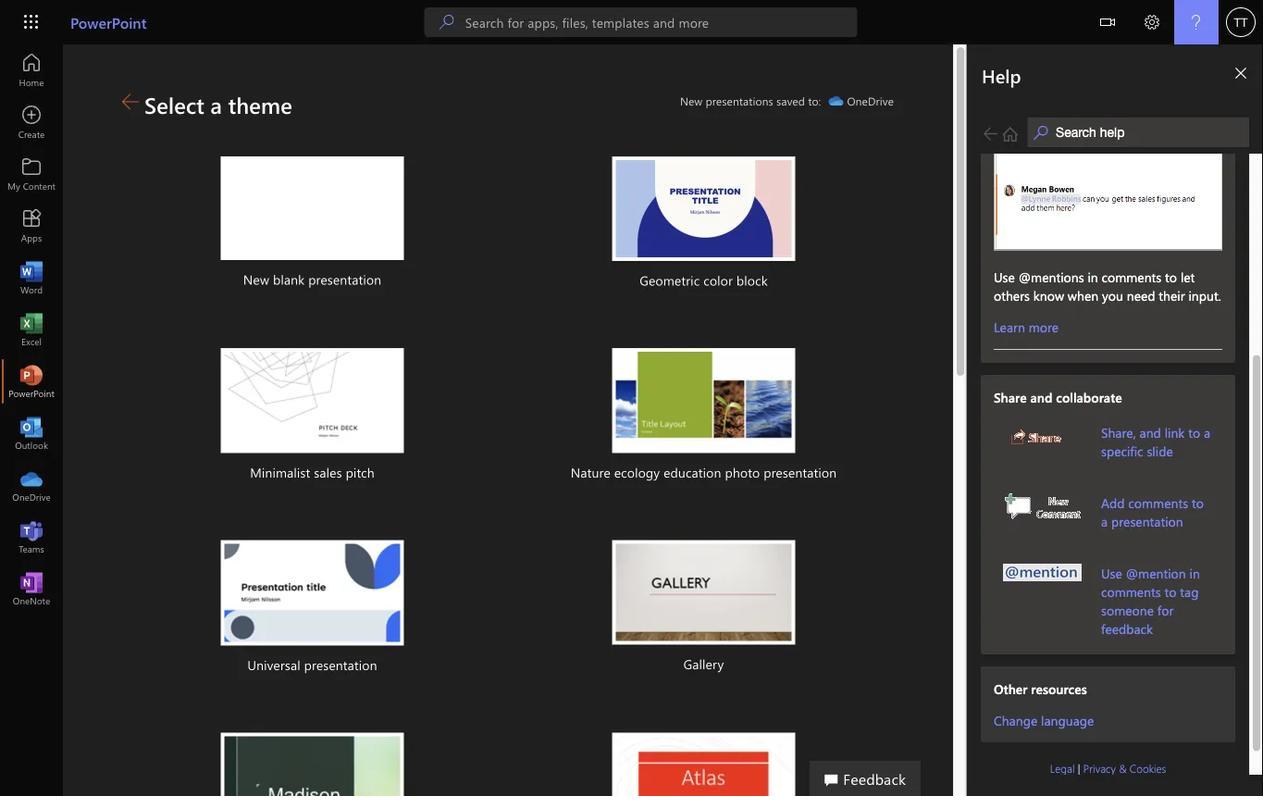 Task type: describe. For each thing, give the bounding box(es) containing it.
minimalist sales pitch image
[[221, 348, 404, 453]]

atlas image
[[612, 732, 796, 796]]

minimalist
[[250, 464, 310, 481]]

2 help region from the left
[[967, 44, 1263, 796]]

excel image
[[22, 320, 41, 339]]

gallery image
[[612, 540, 796, 645]]

nature
[[571, 464, 611, 481]]

geometric color block
[[640, 272, 768, 289]]

to:
[[808, 93, 821, 108]]

 button
[[1086, 0, 1130, 48]]

nature ecology education photo presentation image
[[612, 348, 796, 453]]

select
[[144, 90, 204, 119]]

1 help region from the left
[[912, 44, 1263, 796]]

photo
[[725, 464, 760, 481]]

none search field inside powerpoint banner
[[425, 7, 858, 37]]

ecology
[[614, 464, 660, 481]]

templates element
[[122, 134, 905, 796]]

onedrive
[[847, 93, 894, 108]]

pitch
[[346, 464, 375, 481]]

universal
[[247, 656, 301, 673]]

color
[[704, 272, 733, 289]]

geometric color block link
[[514, 134, 894, 315]]

education
[[664, 464, 722, 481]]

gallery link
[[514, 518, 894, 698]]

geometric color block image
[[612, 156, 796, 261]]

powerpoint banner
[[0, 0, 1263, 48]]

select a theme
[[144, 90, 292, 119]]

feedback
[[844, 768, 906, 788]]

apps image
[[22, 217, 41, 235]]

Search box. Suggestions appear as you type. search field
[[465, 7, 858, 37]]

sales
[[314, 464, 342, 481]]

a
[[210, 90, 222, 119]]



Task type: locate. For each thing, give the bounding box(es) containing it.
0 vertical spatial new
[[680, 93, 703, 108]]

geometric
[[640, 272, 700, 289]]

new inside new blank presentation link
[[243, 271, 269, 288]]

theme
[[228, 90, 292, 119]]

new presentations saved to:
[[680, 93, 821, 108]]

minimalist sales pitch link
[[122, 326, 503, 507]]

presentation right blank
[[308, 271, 382, 288]]

new blank presentation link
[[122, 134, 503, 314]]

word image
[[22, 268, 41, 287]]

new
[[680, 93, 703, 108], [243, 271, 269, 288]]

None search field
[[425, 7, 858, 37]]

home image
[[22, 61, 41, 80]]

gallery
[[684, 655, 724, 672]]

saved
[[777, 93, 805, 108]]

teams image
[[22, 528, 41, 546]]

tt button
[[1219, 0, 1263, 44]]


[[1101, 15, 1115, 30]]

presentation right photo
[[764, 464, 837, 481]]

outlook image
[[22, 424, 41, 442]]

presentation right universal
[[304, 656, 377, 673]]

new left presentations
[[680, 93, 703, 108]]

new blank presentation
[[243, 271, 382, 288]]

feedback button
[[810, 761, 921, 796]]

madison image
[[221, 732, 404, 796]]

onenote image
[[22, 579, 41, 598]]

onedrive image
[[22, 476, 41, 494]]

new for new blank presentation
[[243, 271, 269, 288]]

navigation
[[0, 44, 63, 615]]

universal presentation
[[247, 656, 377, 673]]

universal presentation image
[[221, 540, 404, 645]]

1 vertical spatial presentation
[[764, 464, 837, 481]]

universal presentation link
[[122, 518, 503, 699]]

blank
[[273, 271, 305, 288]]

powerpoint image
[[22, 372, 41, 391]]

help region
[[912, 44, 1263, 796], [967, 44, 1263, 796]]

1 horizontal spatial new
[[680, 93, 703, 108]]

0 vertical spatial presentation
[[308, 271, 382, 288]]

0 horizontal spatial new
[[243, 271, 269, 288]]

nature ecology education photo presentation
[[571, 464, 837, 481]]

my content image
[[22, 165, 41, 183]]

powerpoint
[[70, 12, 147, 32]]

presentation
[[308, 271, 382, 288], [764, 464, 837, 481], [304, 656, 377, 673]]

tt
[[1234, 15, 1248, 29]]

block
[[737, 272, 768, 289]]

presentations
[[706, 93, 774, 108]]

2 vertical spatial presentation
[[304, 656, 377, 673]]

new for new presentations saved to:
[[680, 93, 703, 108]]

minimalist sales pitch
[[250, 464, 375, 481]]

create image
[[22, 113, 41, 131]]

nature ecology education photo presentation link
[[514, 326, 894, 507]]

new left blank
[[243, 271, 269, 288]]

1 vertical spatial new
[[243, 271, 269, 288]]

help
[[982, 63, 1022, 87]]



Task type: vqa. For each thing, say whether or not it's contained in the screenshot.
status
no



